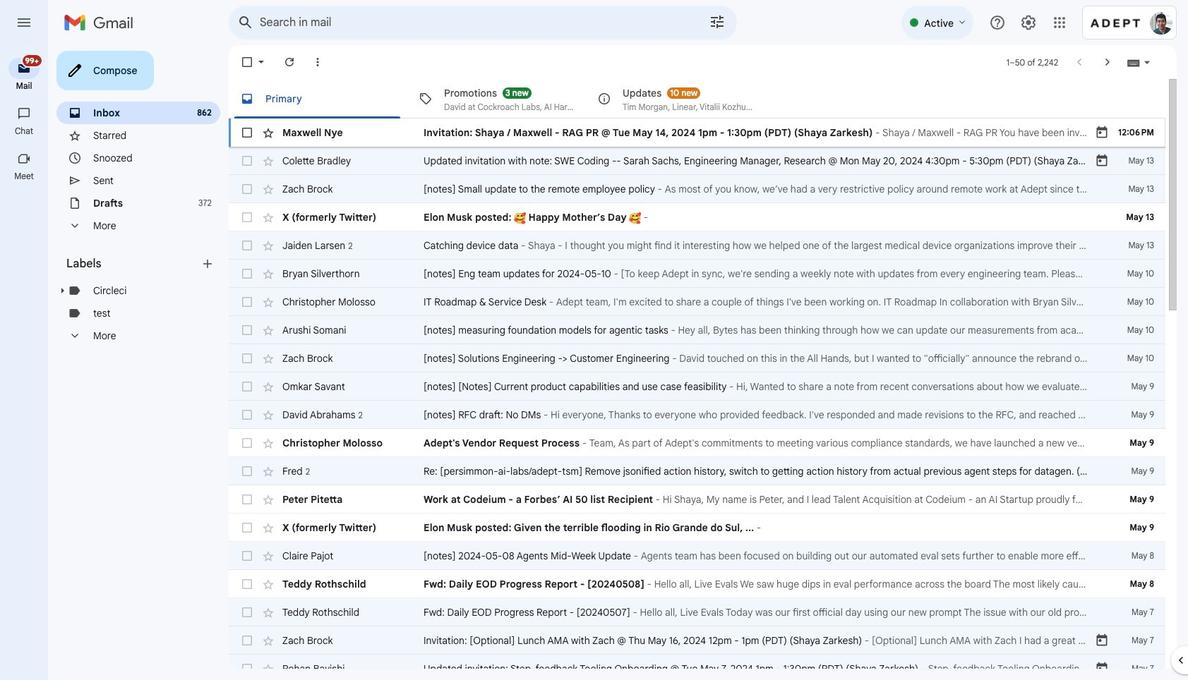 Task type: vqa. For each thing, say whether or not it's contained in the screenshot.
checkbox
yes



Task type: locate. For each thing, give the bounding box(es) containing it.
None checkbox
[[240, 126, 254, 140], [240, 154, 254, 168], [240, 182, 254, 196], [240, 267, 254, 281], [240, 295, 254, 309], [240, 323, 254, 338], [240, 352, 254, 366], [240, 408, 254, 422], [240, 493, 254, 507], [240, 521, 254, 535], [240, 663, 254, 677], [240, 126, 254, 140], [240, 154, 254, 168], [240, 182, 254, 196], [240, 267, 254, 281], [240, 295, 254, 309], [240, 323, 254, 338], [240, 352, 254, 366], [240, 408, 254, 422], [240, 493, 254, 507], [240, 521, 254, 535], [240, 663, 254, 677]]

refresh image
[[283, 55, 297, 69]]

1 vertical spatial calendar event image
[[1096, 634, 1110, 648]]

advanced search options image
[[703, 8, 732, 36]]

select input tool image
[[1144, 57, 1152, 68]]

1 vertical spatial calendar event image
[[1096, 663, 1110, 677]]

Search in mail text field
[[260, 16, 670, 30]]

calendar event image
[[1096, 126, 1110, 140], [1096, 663, 1110, 677]]

18 row from the top
[[229, 599, 1166, 627]]

heading
[[0, 81, 48, 92], [0, 126, 48, 137], [0, 171, 48, 182], [66, 257, 201, 271]]

0 vertical spatial calendar event image
[[1096, 154, 1110, 168]]

1 row from the top
[[229, 119, 1166, 147]]

3 row from the top
[[229, 175, 1166, 203]]

main content
[[229, 79, 1166, 681]]

19 row from the top
[[229, 627, 1166, 655]]

navigation
[[0, 45, 49, 681]]

row
[[229, 119, 1166, 147], [229, 147, 1166, 175], [229, 175, 1166, 203], [229, 203, 1166, 232], [229, 232, 1166, 260], [229, 260, 1166, 288], [229, 288, 1166, 316], [229, 316, 1166, 345], [229, 345, 1166, 373], [229, 373, 1166, 401], [229, 401, 1166, 429], [229, 429, 1166, 458], [229, 458, 1166, 486], [229, 486, 1166, 514], [229, 514, 1166, 542], [229, 542, 1166, 571], [229, 571, 1166, 599], [229, 599, 1166, 627], [229, 627, 1166, 655], [229, 655, 1166, 681]]

6 row from the top
[[229, 260, 1166, 288]]

0 vertical spatial calendar event image
[[1096, 126, 1110, 140]]

search in mail image
[[233, 10, 259, 35]]

1 calendar event image from the top
[[1096, 126, 1110, 140]]

None checkbox
[[240, 55, 254, 69], [240, 210, 254, 225], [240, 239, 254, 253], [240, 380, 254, 394], [240, 437, 254, 451], [240, 465, 254, 479], [240, 550, 254, 564], [240, 578, 254, 592], [240, 606, 254, 620], [240, 634, 254, 648], [240, 55, 254, 69], [240, 210, 254, 225], [240, 239, 254, 253], [240, 380, 254, 394], [240, 437, 254, 451], [240, 465, 254, 479], [240, 550, 254, 564], [240, 578, 254, 592], [240, 606, 254, 620], [240, 634, 254, 648]]

calendar event image
[[1096, 154, 1110, 168], [1096, 634, 1110, 648]]

more email options image
[[311, 55, 325, 69]]

promotions, 3 new messages, tab
[[408, 79, 586, 119]]

8 row from the top
[[229, 316, 1166, 345]]

tab list
[[229, 79, 1166, 119]]



Task type: describe. For each thing, give the bounding box(es) containing it.
🥰 image
[[514, 213, 526, 224]]

older image
[[1101, 55, 1115, 69]]

7 row from the top
[[229, 288, 1166, 316]]

main menu image
[[16, 14, 32, 31]]

updates, 10 new messages, tab
[[586, 79, 764, 119]]

9 row from the top
[[229, 345, 1166, 373]]

5 row from the top
[[229, 232, 1166, 260]]

settings image
[[1021, 14, 1038, 31]]

Search in mail search field
[[229, 6, 737, 40]]

11 row from the top
[[229, 401, 1166, 429]]

12 row from the top
[[229, 429, 1166, 458]]

10 row from the top
[[229, 373, 1166, 401]]

2 row from the top
[[229, 147, 1166, 175]]

14 row from the top
[[229, 486, 1166, 514]]

support image
[[990, 14, 1007, 31]]

2 calendar event image from the top
[[1096, 663, 1110, 677]]

primary tab
[[229, 79, 406, 119]]

15 row from the top
[[229, 514, 1166, 542]]

gmail image
[[64, 8, 141, 37]]

16 row from the top
[[229, 542, 1166, 571]]

20 row from the top
[[229, 655, 1166, 681]]

🥰 image
[[630, 213, 641, 224]]

1 calendar event image from the top
[[1096, 154, 1110, 168]]

2 calendar event image from the top
[[1096, 634, 1110, 648]]

17 row from the top
[[229, 571, 1166, 599]]

4 row from the top
[[229, 203, 1166, 232]]

13 row from the top
[[229, 458, 1166, 486]]



